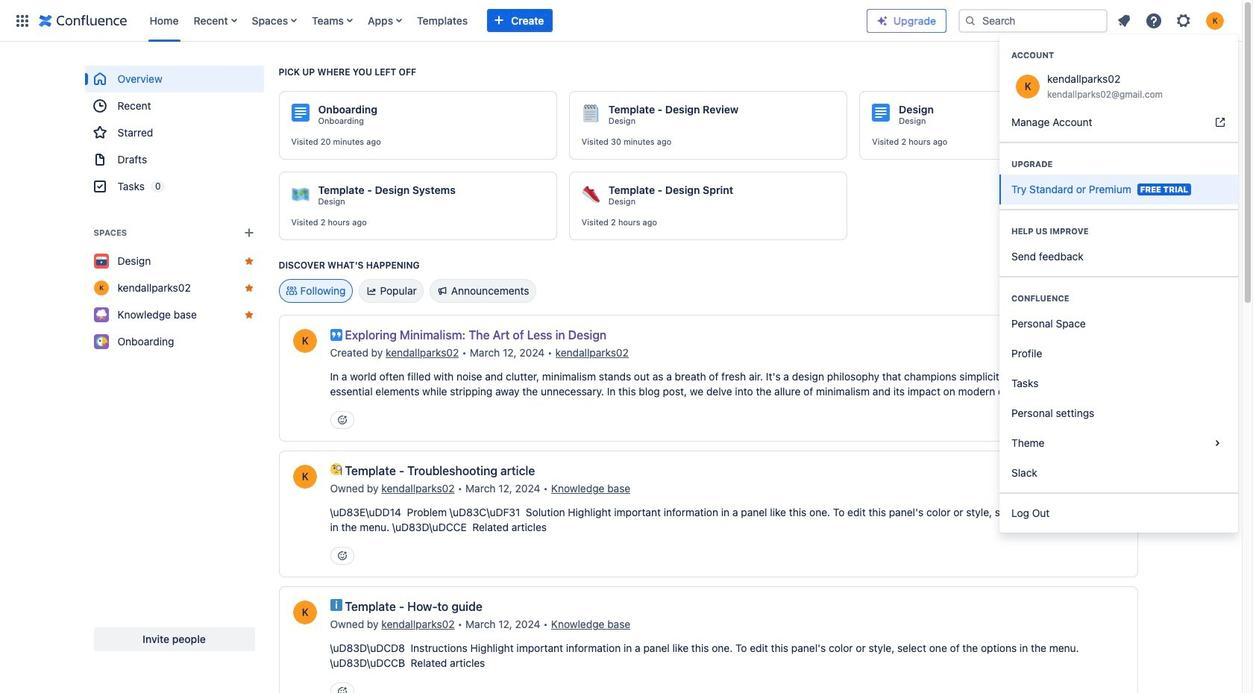 Task type: describe. For each thing, give the bounding box(es) containing it.
1 unstar this space image from the top
[[243, 255, 255, 267]]

global element
[[9, 0, 867, 41]]

more information about kendallparks02 image
[[291, 599, 318, 626]]

create a space image
[[240, 224, 258, 242]]

:map: image
[[291, 185, 309, 203]]

:notepad_spiral: image
[[582, 104, 600, 122]]

unstar this space image
[[243, 282, 255, 294]]

your profile and preferences image
[[1206, 12, 1224, 29]]

:notepad_spiral: image
[[582, 104, 600, 122]]

heading for "help us improve" group
[[1000, 225, 1239, 237]]

heading for account group
[[1000, 49, 1239, 61]]

2 add reaction image from the top
[[336, 550, 348, 562]]

search image
[[965, 15, 977, 26]]

more information about kendallparks02 image for third add reaction 'image' from the bottom
[[291, 328, 318, 354]]

list for premium image
[[1111, 7, 1233, 34]]

heading for upgrade group
[[1000, 158, 1239, 170]]

settings icon image
[[1175, 12, 1193, 29]]

1 add reaction image from the top
[[336, 414, 348, 426]]



Task type: locate. For each thing, give the bounding box(es) containing it.
more information about kendallparks02 image
[[291, 328, 318, 354], [291, 463, 318, 490]]

list
[[142, 0, 867, 41], [1111, 7, 1233, 34]]

:information_source: image
[[330, 599, 342, 611], [330, 599, 342, 611]]

0 vertical spatial more information about kendallparks02 image
[[291, 328, 318, 354]]

Search field
[[959, 9, 1108, 32]]

:map: image
[[291, 185, 309, 203]]

4 heading from the top
[[1000, 292, 1239, 304]]

2 heading from the top
[[1000, 158, 1239, 170]]

help us improve group
[[1000, 209, 1239, 276]]

0 vertical spatial unstar this space image
[[243, 255, 255, 267]]

group
[[85, 66, 264, 200]]

appswitcher icon image
[[13, 12, 31, 29]]

list for appswitcher icon in the top left of the page
[[142, 0, 867, 41]]

notification icon image
[[1115, 12, 1133, 29]]

help icon image
[[1145, 12, 1163, 29]]

upgrade group
[[1000, 142, 1239, 209]]

1 horizontal spatial list
[[1111, 7, 1233, 34]]

2 more information about kendallparks02 image from the top
[[291, 463, 318, 490]]

0 vertical spatial add reaction image
[[336, 414, 348, 426]]

confluence group
[[1000, 276, 1239, 492]]

unstar this space image down unstar this space image
[[243, 309, 255, 321]]

2 vertical spatial add reaction image
[[336, 686, 348, 693]]

account group
[[1000, 34, 1239, 142]]

heading for confluence "group"
[[1000, 292, 1239, 304]]

add reaction image
[[336, 414, 348, 426], [336, 550, 348, 562], [336, 686, 348, 693]]

3 heading from the top
[[1000, 225, 1239, 237]]

heading
[[1000, 49, 1239, 61], [1000, 158, 1239, 170], [1000, 225, 1239, 237], [1000, 292, 1239, 304]]

0 horizontal spatial list
[[142, 0, 867, 41]]

1 heading from the top
[[1000, 49, 1239, 61]]

:athletic_shoe: image
[[582, 185, 600, 203], [582, 185, 600, 203]]

unstar this space image
[[243, 255, 255, 267], [243, 309, 255, 321]]

1 vertical spatial unstar this space image
[[243, 309, 255, 321]]

1 vertical spatial add reaction image
[[336, 550, 348, 562]]

banner
[[0, 0, 1242, 42]]

more information about kendallparks02 image for 2nd add reaction 'image' from the top
[[291, 463, 318, 490]]

3 add reaction image from the top
[[336, 686, 348, 693]]

1 vertical spatial more information about kendallparks02 image
[[291, 463, 318, 490]]

2 unstar this space image from the top
[[243, 309, 255, 321]]

confluence image
[[39, 12, 127, 29], [39, 12, 127, 29]]

unstar this space image up unstar this space image
[[243, 255, 255, 267]]

premium image
[[877, 15, 889, 26]]

:face_with_monocle: image
[[330, 463, 342, 475], [330, 463, 342, 475]]

None search field
[[959, 9, 1108, 32]]

1 more information about kendallparks02 image from the top
[[291, 328, 318, 354]]



Task type: vqa. For each thing, say whether or not it's contained in the screenshot.
Add shortcut Image
no



